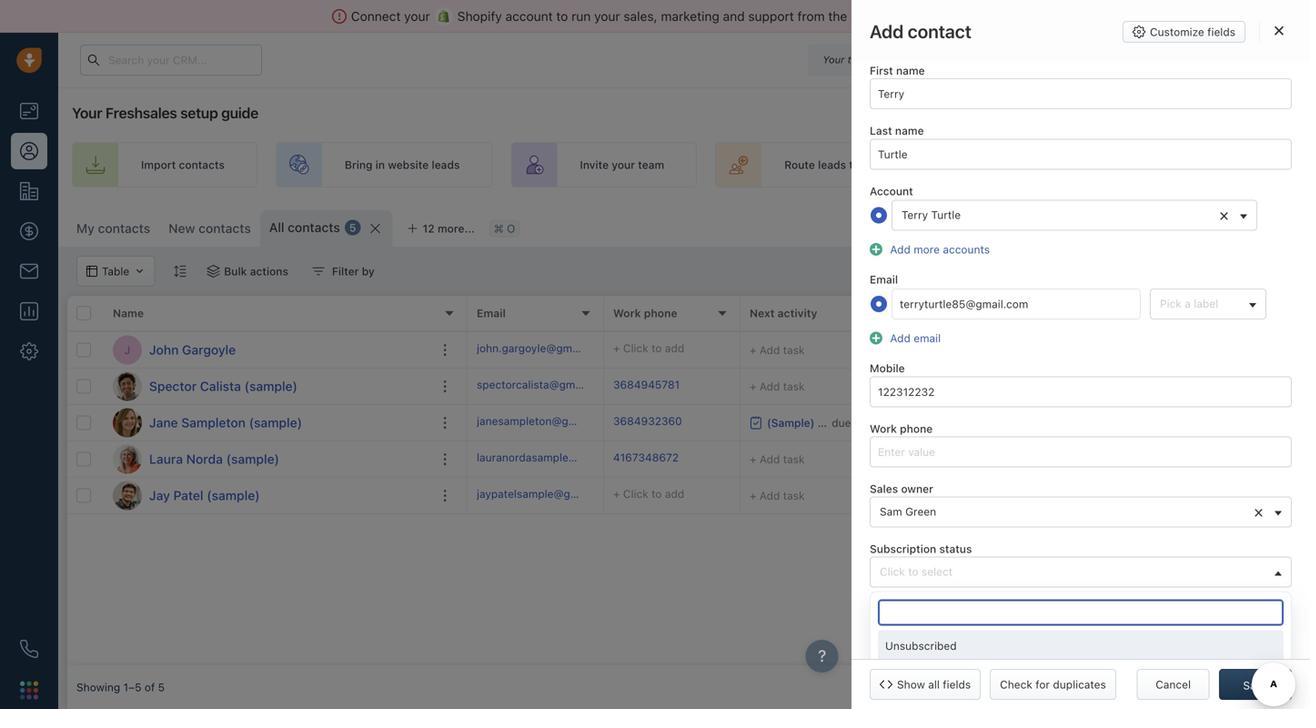 Task type: describe. For each thing, give the bounding box(es) containing it.
patel
[[173, 488, 204, 503]]

press space to select this row. row containing jay patel (sample)
[[67, 478, 468, 514]]

norda
[[186, 452, 223, 467]]

press space to select this row. row containing 18
[[468, 478, 1311, 514]]

gargoyle
[[182, 342, 236, 357]]

1 horizontal spatial sales
[[1160, 307, 1189, 319]]

work phone inside add contact dialog
[[870, 422, 933, 435]]

actions
[[250, 265, 288, 278]]

add for 18
[[665, 487, 685, 500]]

add
[[870, 20, 904, 42]]

all contacts link
[[269, 218, 340, 237]]

name for first name
[[897, 64, 925, 77]]

set up 
[[1275, 158, 1311, 171]]

account
[[506, 9, 553, 24]]

my contacts
[[76, 221, 150, 236]]

sales
[[1074, 158, 1101, 171]]

next
[[750, 307, 775, 319]]

support
[[749, 9, 794, 24]]

task for 37
[[784, 453, 805, 466]]

Work phone text field
[[870, 436, 1293, 467]]

sam inside row group
[[1182, 489, 1204, 502]]

1 vertical spatial in
[[376, 158, 385, 171]]

your for your freshsales setup guide
[[72, 104, 102, 122]]

your up account on the right top
[[863, 158, 887, 171]]

spector calista (sample) link
[[149, 377, 298, 396]]

contacts inside button
[[1109, 219, 1155, 232]]

click up 3684945781
[[624, 342, 649, 354]]

guide
[[221, 104, 259, 122]]

task for 73
[[784, 344, 805, 356]]

name row
[[67, 296, 468, 332]]

Last name text field
[[870, 139, 1293, 170]]

email
[[914, 332, 941, 345]]

laura norda (sample) link
[[149, 450, 280, 468]]

add more accounts button
[[870, 241, 996, 258]]

from
[[798, 9, 825, 24]]

unsubscribed list box
[[878, 631, 1284, 709]]

import contacts link
[[72, 142, 258, 188]]

12 more...
[[423, 222, 475, 235]]

terry turtle
[[902, 208, 961, 221]]

green inside press space to select this row. row
[[1207, 489, 1238, 502]]

task for 54
[[784, 380, 805, 393]]

0 horizontal spatial phone
[[644, 307, 678, 319]]

1 cell from the left
[[1014, 332, 1151, 368]]

3 cell from the left
[[1287, 332, 1311, 368]]

showing 1–5 of 5
[[76, 681, 165, 694]]

First name text field
[[870, 78, 1293, 109]]

table
[[999, 219, 1026, 232]]

press space to select this row. row containing laura norda (sample)
[[67, 442, 468, 478]]

your for your trial ends in 21 days
[[823, 54, 845, 66]]

sales owner inside add contact dialog
[[870, 482, 934, 495]]

check for duplicates
[[1001, 678, 1107, 691]]

pick
[[1161, 297, 1182, 310]]

+ click to add
[[1023, 489, 1094, 502]]

contact
[[1253, 219, 1293, 232]]

label
[[1195, 297, 1219, 310]]

pick a label
[[1161, 297, 1219, 310]]

connect your
[[351, 9, 430, 24]]

1–5
[[123, 681, 142, 694]]

to inside dropdown button
[[909, 565, 919, 578]]

shopify account to run your sales, marketing and support from the crm.
[[458, 9, 883, 24]]

last
[[870, 124, 893, 137]]

my
[[76, 221, 95, 236]]

janesampleton@gmail.com link
[[477, 413, 615, 433]]

container_wx8msf4aqz5i3rn1 image inside the bulk actions button
[[207, 265, 220, 278]]

press space to select this row. row containing 54
[[468, 369, 1311, 405]]

click to select button
[[870, 557, 1293, 588]]

4167348672 link
[[614, 450, 679, 469]]

press space to select this row. row containing 46
[[468, 405, 1311, 442]]

click down 'work phone' text box on the bottom right of page
[[1033, 489, 1058, 502]]

next activity
[[750, 307, 818, 319]]

import for the import contacts button
[[1071, 219, 1106, 232]]

j image for jane sampleton (sample)
[[113, 408, 142, 437]]

(sample) for jane sampleton (sample)
[[249, 415, 302, 430]]

select for click to select dropdown button
[[922, 565, 953, 578]]

add email button
[[870, 330, 947, 347]]

send email image
[[1141, 54, 1153, 66]]

1 horizontal spatial owner
[[1192, 307, 1225, 319]]

3684932360 link
[[614, 413, 682, 433]]

pick a label button
[[1151, 288, 1267, 319]]

add more accounts link
[[886, 243, 990, 256]]

leads inside bring in website leads link
[[432, 158, 460, 171]]

import contacts group
[[1047, 210, 1195, 241]]

18
[[887, 487, 903, 504]]

contacts right all
[[288, 220, 340, 235]]

spectorcalista@gmail.com 3684945781
[[477, 378, 680, 391]]

bulk actions
[[224, 265, 288, 278]]

all contacts 5
[[269, 220, 356, 235]]

all
[[929, 678, 940, 691]]

duplicates
[[1054, 678, 1107, 691]]

janesampleton@gmail.com 3684932360
[[477, 415, 682, 427]]

(sample) for jay patel (sample)
[[207, 488, 260, 503]]

subscription
[[870, 543, 937, 555]]

explore
[[977, 53, 1016, 66]]

for
[[1036, 678, 1051, 691]]

phone inside add contact dialog
[[900, 422, 933, 435]]

row group containing john gargoyle
[[67, 332, 468, 514]]

sequence
[[1104, 158, 1155, 171]]

turtle
[[932, 208, 961, 221]]

phone element
[[11, 631, 47, 667]]

freshsales
[[106, 104, 177, 122]]

janesampleton@gmail.com
[[477, 415, 615, 427]]

leads inside route leads to your team link
[[819, 158, 847, 171]]

calista
[[200, 379, 241, 394]]

j
[[124, 344, 130, 356]]

fields inside the show all fields button
[[943, 678, 971, 691]]

press space to select this row. row containing spector calista (sample)
[[67, 369, 468, 405]]

bulk actions button
[[195, 256, 300, 287]]

add inside button
[[891, 332, 911, 345]]

add email
[[891, 332, 941, 345]]

all
[[269, 220, 284, 235]]

invite
[[580, 158, 609, 171]]

jay
[[149, 488, 170, 503]]

import contacts for import contacts link
[[141, 158, 225, 171]]

email inside add contact dialog
[[870, 273, 899, 286]]

contacts right "new" at the left top
[[199, 221, 251, 236]]

freshworks switcher image
[[20, 681, 38, 699]]

1 horizontal spatial in
[[895, 54, 904, 66]]

o
[[507, 222, 516, 235]]

add more accounts
[[891, 243, 990, 256]]

john gargoyle
[[149, 342, 236, 357]]

lauranordasample@gmail.com link
[[477, 450, 632, 469]]

filter by button
[[300, 256, 387, 287]]

account
[[870, 185, 914, 197]]

a
[[1185, 297, 1191, 310]]

your right "run"
[[595, 9, 621, 24]]

whatsapp
[[870, 603, 925, 616]]

what's new image
[[1181, 53, 1193, 66]]

customize for customize fields
[[1151, 25, 1205, 38]]

l image
[[113, 445, 142, 474]]

bring in website leads
[[345, 158, 460, 171]]



Task type: locate. For each thing, give the bounding box(es) containing it.
name
[[113, 307, 144, 319]]

more
[[914, 243, 940, 256]]

john gargoyle link
[[149, 341, 236, 359]]

1 horizontal spatial email
[[870, 273, 899, 286]]

accounts
[[943, 243, 990, 256]]

phone image
[[20, 640, 38, 658]]

1 horizontal spatial work
[[870, 422, 897, 435]]

owner right a in the right top of the page
[[1192, 307, 1225, 319]]

0 vertical spatial select
[[922, 565, 953, 578]]

status right subscription
[[940, 543, 973, 555]]

jay patel (sample)
[[149, 488, 260, 503]]

fields left the close "image" on the top right
[[1208, 25, 1236, 38]]

1 horizontal spatial 5
[[349, 221, 356, 234]]

setup
[[180, 104, 218, 122]]

1 vertical spatial your
[[72, 104, 102, 122]]

1 horizontal spatial leads
[[819, 158, 847, 171]]

press space to select this row. row containing 37
[[468, 442, 1311, 478]]

sales,
[[624, 9, 658, 24]]

0 horizontal spatial work
[[614, 307, 641, 319]]

whatsapp subscription status
[[870, 603, 1029, 616]]

2 j image from the top
[[113, 481, 142, 510]]

status right the subscription
[[996, 603, 1029, 616]]

route
[[785, 158, 816, 171]]

your right invite at the left top
[[612, 158, 635, 171]]

first
[[870, 64, 894, 77]]

1 vertical spatial name
[[896, 124, 924, 137]]

0 vertical spatial j image
[[113, 408, 142, 437]]

1 horizontal spatial customize
[[1151, 25, 1205, 38]]

fields inside customize fields button
[[1208, 25, 1236, 38]]

your right connect
[[404, 9, 430, 24]]

1 vertical spatial customize
[[941, 219, 996, 232]]

sam green inside add contact dialog
[[880, 505, 937, 518]]

(sample) down laura norda (sample) link
[[207, 488, 260, 503]]

jaypatelsample@gmail.com + click to add
[[477, 487, 685, 500]]

1 horizontal spatial sam green
[[1182, 489, 1238, 502]]

1 vertical spatial ×
[[1255, 502, 1264, 521]]

import contacts inside button
[[1071, 219, 1155, 232]]

12
[[423, 222, 435, 235]]

cell
[[1014, 332, 1151, 368], [1151, 332, 1287, 368], [1287, 332, 1311, 368]]

+ add task for 37
[[750, 453, 805, 466]]

email up the john.gargoyle@gmail.com
[[477, 307, 506, 319]]

0 vertical spatial ×
[[1220, 205, 1230, 224]]

contacts down setup
[[179, 158, 225, 171]]

0 vertical spatial work phone
[[614, 307, 678, 319]]

j image for jay patel (sample)
[[113, 481, 142, 510]]

mobile
[[870, 362, 905, 375]]

by
[[362, 265, 375, 278]]

click to select up unsubscribed
[[880, 626, 953, 638]]

route leads to your team
[[785, 158, 916, 171]]

Search your CRM... text field
[[80, 45, 262, 76]]

customize for customize table
[[941, 219, 996, 232]]

add down 'work phone' text box on the bottom right of page
[[1075, 489, 1094, 502]]

john
[[149, 342, 179, 357]]

1 horizontal spatial green
[[1207, 489, 1238, 502]]

0 horizontal spatial in
[[376, 158, 385, 171]]

1 vertical spatial import contacts
[[1071, 219, 1155, 232]]

0 vertical spatial sales
[[1160, 307, 1189, 319]]

4 task from the top
[[784, 489, 805, 502]]

× for sam green
[[1255, 502, 1264, 521]]

0 vertical spatial status
[[940, 543, 973, 555]]

check
[[1001, 678, 1033, 691]]

1 + add task from the top
[[750, 344, 805, 356]]

1 vertical spatial sam green
[[880, 505, 937, 518]]

your trial ends in 21 days
[[823, 54, 943, 66]]

customize up accounts
[[941, 219, 996, 232]]

press space to select this row. row containing 73
[[468, 332, 1311, 369]]

0 vertical spatial click to select
[[880, 565, 953, 578]]

in left 21 on the right top of page
[[895, 54, 904, 66]]

0 vertical spatial in
[[895, 54, 904, 66]]

1 horizontal spatial ×
[[1255, 502, 1264, 521]]

show all fields
[[898, 678, 971, 691]]

customize up what's new image
[[1151, 25, 1205, 38]]

phone up 3684945781
[[644, 307, 678, 319]]

to inside button
[[909, 626, 919, 638]]

of
[[145, 681, 155, 694]]

create sales sequence
[[1036, 158, 1155, 171]]

team up account on the right top
[[890, 158, 916, 171]]

sales left label
[[1160, 307, 1189, 319]]

select inside button
[[922, 626, 953, 638]]

lauranordasample@gmail.com
[[477, 451, 632, 464]]

0 horizontal spatial status
[[940, 543, 973, 555]]

name for last name
[[896, 124, 924, 137]]

1 leads from the left
[[432, 158, 460, 171]]

sales
[[1160, 307, 1189, 319], [870, 482, 899, 495]]

in right bring
[[376, 158, 385, 171]]

2 leads from the left
[[819, 158, 847, 171]]

1 horizontal spatial sam
[[1182, 489, 1204, 502]]

ends
[[869, 54, 892, 66]]

0 horizontal spatial ×
[[1220, 205, 1230, 224]]

email up score
[[870, 273, 899, 286]]

work phone
[[614, 307, 678, 319], [870, 422, 933, 435]]

trial
[[848, 54, 866, 66]]

import down sales
[[1071, 219, 1106, 232]]

score
[[887, 307, 918, 319]]

work up the 37
[[870, 422, 897, 435]]

2 + add task from the top
[[750, 380, 805, 393]]

laura norda (sample)
[[149, 452, 280, 467]]

1 vertical spatial import
[[1071, 219, 1106, 232]]

leads right the route
[[819, 158, 847, 171]]

1 horizontal spatial status
[[996, 603, 1029, 616]]

phone up the 37
[[900, 422, 933, 435]]

add contact
[[1229, 219, 1293, 232]]

cancel button
[[1138, 669, 1210, 700]]

press space to select this row. row containing john gargoyle
[[67, 332, 468, 369]]

jane
[[149, 415, 178, 430]]

5
[[349, 221, 356, 234], [158, 681, 165, 694]]

owner down the 37
[[902, 482, 934, 495]]

select inside dropdown button
[[922, 565, 953, 578]]

21
[[907, 54, 918, 66]]

2 click to select from the top
[[880, 626, 953, 638]]

1 vertical spatial green
[[906, 505, 937, 518]]

0 vertical spatial 5
[[349, 221, 356, 234]]

+ add task for 18
[[750, 489, 805, 502]]

1 vertical spatial work phone
[[870, 422, 933, 435]]

name right first
[[897, 64, 925, 77]]

1 vertical spatial owner
[[902, 482, 934, 495]]

press space to select this row. row containing jane sampleton (sample)
[[67, 405, 468, 442]]

create sales sequence link
[[967, 142, 1188, 188]]

0 horizontal spatial email
[[477, 307, 506, 319]]

work inside add contact dialog
[[870, 422, 897, 435]]

click down whatsapp
[[880, 626, 906, 638]]

contacts right my at the left top
[[98, 221, 150, 236]]

import down your freshsales setup guide
[[141, 158, 176, 171]]

0 horizontal spatial team
[[638, 158, 665, 171]]

5 inside all contacts 5
[[349, 221, 356, 234]]

task for 18
[[784, 489, 805, 502]]

click to select down subscription status
[[880, 565, 953, 578]]

1 vertical spatial j image
[[113, 481, 142, 510]]

0 vertical spatial name
[[897, 64, 925, 77]]

the
[[829, 9, 848, 24]]

select down subscription status
[[922, 565, 953, 578]]

task
[[784, 344, 805, 356], [784, 380, 805, 393], [784, 453, 805, 466], [784, 489, 805, 502]]

2 select from the top
[[922, 626, 953, 638]]

green
[[1207, 489, 1238, 502], [906, 505, 937, 518]]

sales inside add contact dialog
[[870, 482, 899, 495]]

click inside dropdown button
[[880, 565, 906, 578]]

2 team from the left
[[890, 158, 916, 171]]

1 team from the left
[[638, 158, 665, 171]]

fields right all
[[943, 678, 971, 691]]

invite your team link
[[511, 142, 697, 188]]

0 horizontal spatial work phone
[[614, 307, 678, 319]]

(sample) down jane sampleton (sample) link on the left of page
[[226, 452, 280, 467]]

leads right website
[[432, 158, 460, 171]]

sam
[[1182, 489, 1204, 502], [880, 505, 903, 518]]

(sample) right sampleton
[[249, 415, 302, 430]]

46
[[887, 414, 905, 431]]

2 task from the top
[[784, 380, 805, 393]]

container_wx8msf4aqz5i3rn1 image
[[923, 219, 936, 232]]

import contacts for the import contacts button
[[1071, 219, 1155, 232]]

container_wx8msf4aqz5i3rn1 image
[[207, 265, 220, 278], [312, 265, 325, 278], [750, 416, 763, 429], [1164, 489, 1177, 502]]

0 vertical spatial work
[[614, 307, 641, 319]]

1 horizontal spatial your
[[823, 54, 845, 66]]

Start typing... email field
[[892, 288, 1142, 319]]

0 horizontal spatial leads
[[432, 158, 460, 171]]

your
[[823, 54, 845, 66], [72, 104, 102, 122]]

tags
[[1023, 307, 1049, 319]]

click inside button
[[880, 626, 906, 638]]

1 vertical spatial sales
[[870, 482, 899, 495]]

cancel
[[1156, 678, 1192, 691]]

0 horizontal spatial fields
[[943, 678, 971, 691]]

create
[[1036, 158, 1071, 171]]

import for import contacts link
[[141, 158, 176, 171]]

0 vertical spatial sam green
[[1182, 489, 1238, 502]]

j image
[[113, 408, 142, 437], [113, 481, 142, 510]]

4167348672
[[614, 451, 679, 464]]

add down the 4167348672 link
[[665, 487, 685, 500]]

1 vertical spatial work
[[870, 422, 897, 435]]

1 vertical spatial click to select
[[880, 626, 953, 638]]

name right last
[[896, 124, 924, 137]]

0 horizontal spatial owner
[[902, 482, 934, 495]]

0 vertical spatial customize
[[1151, 25, 1205, 38]]

0 horizontal spatial sam green
[[880, 505, 937, 518]]

contacts down the sequence
[[1109, 219, 1155, 232]]

1 vertical spatial email
[[477, 307, 506, 319]]

0 horizontal spatial 5
[[158, 681, 165, 694]]

+ add task for 73
[[750, 344, 805, 356]]

1 horizontal spatial phone
[[900, 422, 933, 435]]

1 j image from the top
[[113, 408, 142, 437]]

jane sampleton (sample)
[[149, 415, 302, 430]]

explore plans
[[977, 53, 1048, 66]]

row group
[[67, 332, 468, 514], [468, 332, 1311, 514]]

press space to select this row. row
[[67, 332, 468, 369], [468, 332, 1311, 369], [67, 369, 468, 405], [468, 369, 1311, 405], [67, 405, 468, 442], [468, 405, 1311, 442], [67, 442, 468, 478], [468, 442, 1311, 478], [67, 478, 468, 514], [468, 478, 1311, 514]]

1 horizontal spatial sales owner
[[1160, 307, 1225, 319]]

× for terry turtle
[[1220, 205, 1230, 224]]

0 horizontal spatial sales owner
[[870, 482, 934, 495]]

0 vertical spatial green
[[1207, 489, 1238, 502]]

click down the 4167348672 link
[[624, 487, 649, 500]]

0 vertical spatial import contacts
[[141, 158, 225, 171]]

0 horizontal spatial sam
[[880, 505, 903, 518]]

add for 73
[[665, 342, 685, 354]]

set
[[1275, 158, 1293, 171]]

marketing
[[661, 9, 720, 24]]

filter by
[[332, 265, 375, 278]]

1 vertical spatial fields
[[943, 678, 971, 691]]

(sample) right calista
[[245, 379, 298, 394]]

new contacts button
[[159, 210, 260, 247], [169, 221, 251, 236]]

unsubscribed
[[886, 640, 957, 652]]

37
[[887, 450, 904, 468]]

1 horizontal spatial work phone
[[870, 422, 933, 435]]

0 vertical spatial sales owner
[[1160, 307, 1225, 319]]

5 right of on the left bottom of page
[[158, 681, 165, 694]]

work phone up the 37
[[870, 422, 933, 435]]

+ add task for 54
[[750, 380, 805, 393]]

add contact dialog
[[852, 0, 1311, 709]]

plans
[[1019, 53, 1048, 66]]

new
[[169, 221, 195, 236]]

⌘ o
[[494, 222, 516, 235]]

1 click to select from the top
[[880, 565, 953, 578]]

(sample) for laura norda (sample)
[[226, 452, 280, 467]]

john.gargoyle@gmail.com link
[[477, 340, 609, 360]]

click to select for click to select button
[[880, 626, 953, 638]]

0 horizontal spatial green
[[906, 505, 937, 518]]

12 more... button
[[397, 216, 485, 241]]

sales down the 37
[[870, 482, 899, 495]]

1 task from the top
[[784, 344, 805, 356]]

work up 'john.gargoyle@gmail.com + click to add'
[[614, 307, 641, 319]]

1 vertical spatial 5
[[158, 681, 165, 694]]

team right invite at the left top
[[638, 158, 665, 171]]

john.gargoyle@gmail.com
[[477, 342, 609, 354]]

spector calista (sample)
[[149, 379, 298, 394]]

0 horizontal spatial sales
[[870, 482, 899, 495]]

leads
[[432, 158, 460, 171], [819, 158, 847, 171]]

0 horizontal spatial import contacts
[[141, 158, 225, 171]]

click to select inside dropdown button
[[880, 565, 953, 578]]

0 vertical spatial sam
[[1182, 489, 1204, 502]]

none search field inside add contact dialog
[[878, 600, 1284, 626]]

click down subscription
[[880, 565, 906, 578]]

1 select from the top
[[922, 565, 953, 578]]

select for click to select button
[[922, 626, 953, 638]]

add up 3684945781
[[665, 342, 685, 354]]

1 vertical spatial phone
[[900, 422, 933, 435]]

0 vertical spatial owner
[[1192, 307, 1225, 319]]

0 horizontal spatial customize
[[941, 219, 996, 232]]

0 vertical spatial your
[[823, 54, 845, 66]]

import contacts down the sequence
[[1071, 219, 1155, 232]]

2 row group from the left
[[468, 332, 1311, 514]]

jaypatelsample@gmail.com
[[477, 487, 617, 500]]

import
[[141, 158, 176, 171], [1071, 219, 1106, 232]]

1 horizontal spatial fields
[[1208, 25, 1236, 38]]

1 horizontal spatial import
[[1071, 219, 1106, 232]]

0 vertical spatial email
[[870, 273, 899, 286]]

None search field
[[878, 600, 1284, 626]]

activity
[[778, 307, 818, 319]]

customize fields button
[[1123, 21, 1246, 43]]

3 + add task from the top
[[750, 453, 805, 466]]

2 cell from the left
[[1151, 332, 1287, 368]]

spector
[[149, 379, 197, 394]]

grid containing 73
[[67, 296, 1311, 665]]

customize inside add contact dialog
[[1151, 25, 1205, 38]]

your left trial
[[823, 54, 845, 66]]

green inside add contact dialog
[[906, 505, 937, 518]]

click to select button
[[870, 617, 1293, 648]]

0 horizontal spatial import
[[141, 158, 176, 171]]

0 vertical spatial phone
[[644, 307, 678, 319]]

Mobile text field
[[870, 376, 1293, 407]]

1 horizontal spatial import contacts
[[1071, 219, 1155, 232]]

5 up filter by
[[349, 221, 356, 234]]

sam inside add contact dialog
[[880, 505, 903, 518]]

1 horizontal spatial team
[[890, 158, 916, 171]]

(sample) for spector calista (sample)
[[245, 379, 298, 394]]

click to select for click to select dropdown button
[[880, 565, 953, 578]]

0 vertical spatial import
[[141, 158, 176, 171]]

0 vertical spatial fields
[[1208, 25, 1236, 38]]

status
[[940, 543, 973, 555], [996, 603, 1029, 616]]

j image left jay
[[113, 481, 142, 510]]

customize table button
[[912, 210, 1038, 241]]

3684932360
[[614, 415, 682, 427]]

jaypatelsample@gmail.com link
[[477, 486, 617, 505]]

sampleton
[[181, 415, 246, 430]]

4 + add task from the top
[[750, 489, 805, 502]]

shopify
[[458, 9, 502, 24]]

click to select inside button
[[880, 626, 953, 638]]

1 vertical spatial select
[[922, 626, 953, 638]]

container_wx8msf4aqz5i3rn1 image inside filter by button
[[312, 265, 325, 278]]

s image
[[113, 372, 142, 401]]

bulk
[[224, 265, 247, 278]]

owner inside add contact dialog
[[902, 482, 934, 495]]

0 horizontal spatial your
[[72, 104, 102, 122]]

invite your team
[[580, 158, 665, 171]]

1 vertical spatial sam
[[880, 505, 903, 518]]

up
[[1296, 158, 1309, 171]]

j image left jane
[[113, 408, 142, 437]]

select up unsubscribed
[[922, 626, 953, 638]]

3 task from the top
[[784, 453, 805, 466]]

your freshsales setup guide
[[72, 104, 259, 122]]

row group containing 73
[[468, 332, 1311, 514]]

import contacts down setup
[[141, 158, 225, 171]]

import inside button
[[1071, 219, 1106, 232]]

spectorcalista@gmail.com link
[[477, 377, 612, 396]]

1 vertical spatial status
[[996, 603, 1029, 616]]

1 vertical spatial sales owner
[[870, 482, 934, 495]]

1 row group from the left
[[67, 332, 468, 514]]

your left the freshsales on the top left of page
[[72, 104, 102, 122]]

close image
[[1275, 25, 1284, 36]]

unsubscribed option
[[878, 631, 1284, 662]]

contact
[[908, 20, 972, 42]]

grid
[[67, 296, 1311, 665]]

(sample) inside 'link'
[[245, 379, 298, 394]]

work phone up 3684945781
[[614, 307, 678, 319]]



Task type: vqa. For each thing, say whether or not it's contained in the screenshot.
Lifecycle
no



